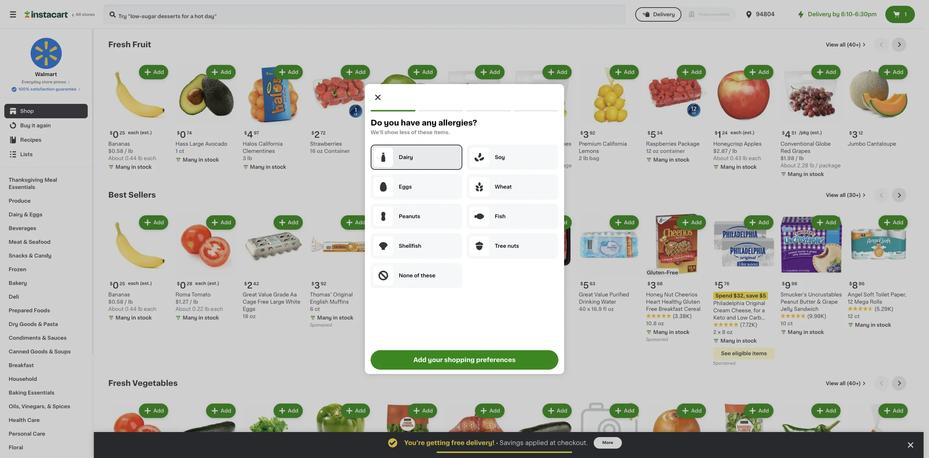 Task type: locate. For each thing, give the bounding box(es) containing it.
great for 5
[[579, 292, 593, 297]]

1 vertical spatial view all (40+)
[[826, 381, 861, 386]]

2 package from the left
[[550, 163, 572, 168]]

3 left the 68
[[651, 281, 656, 290]]

great inside 'great value grade aa cage free large white eggs 18 oz'
[[243, 292, 257, 297]]

0 horizontal spatial delivery
[[653, 12, 675, 17]]

1 all from the top
[[840, 42, 846, 47]]

personal care
[[9, 432, 45, 437]]

0 vertical spatial care
[[27, 418, 40, 423]]

0 horizontal spatial 42
[[253, 282, 259, 286]]

green
[[512, 142, 527, 147]]

5 left 76
[[718, 281, 724, 290]]

0 horizontal spatial free
[[258, 299, 269, 305]]

1 view all (40+) button from the top
[[823, 38, 869, 52]]

/
[[125, 149, 127, 154], [729, 149, 731, 154], [459, 156, 461, 161], [796, 156, 798, 161], [476, 163, 479, 168], [547, 163, 549, 168], [816, 163, 818, 168], [125, 299, 127, 305], [190, 299, 192, 305]]

1 value from the left
[[258, 292, 272, 297]]

view all (40+) button
[[823, 38, 869, 52], [823, 376, 869, 391]]

2 california from the left
[[603, 142, 627, 147]]

34
[[657, 131, 663, 135]]

1 horizontal spatial seedless
[[529, 142, 552, 147]]

delivery inside button
[[653, 12, 675, 17]]

1 fresh from the top
[[108, 41, 131, 48]]

3 view from the top
[[826, 381, 839, 386]]

shop
[[20, 109, 34, 114]]

product group
[[108, 64, 170, 172], [176, 64, 237, 165], [243, 64, 304, 172], [310, 64, 372, 155], [377, 64, 439, 165], [445, 64, 506, 180], [512, 64, 573, 180], [579, 64, 641, 162], [646, 64, 708, 165], [714, 64, 775, 172], [781, 64, 842, 180], [848, 64, 909, 148], [108, 214, 170, 323], [176, 214, 237, 323], [243, 214, 304, 320], [310, 214, 372, 329], [377, 214, 439, 361], [445, 214, 506, 330], [512, 214, 573, 323], [579, 214, 641, 313], [646, 214, 708, 344], [714, 214, 775, 368], [781, 214, 842, 337], [848, 214, 909, 330], [108, 402, 170, 459], [176, 402, 237, 459], [243, 402, 304, 459], [310, 402, 372, 459], [377, 402, 439, 459], [445, 402, 506, 459], [512, 402, 573, 459], [579, 402, 641, 459], [646, 402, 708, 459], [714, 402, 775, 459], [781, 402, 842, 459], [848, 402, 909, 459]]

2 $0.25 each (estimated) element from the top
[[108, 279, 170, 291]]

raspberries package 12 oz container
[[646, 142, 700, 154]]

seedless up soy
[[477, 142, 500, 147]]

0 horizontal spatial package
[[480, 163, 502, 168]]

1 $0.58 from the top
[[108, 149, 123, 154]]

/ inside roma tomato $1.27 / lb about 0.22 lb each
[[190, 299, 192, 305]]

sponsored badge image down "6"
[[310, 324, 332, 328]]

1 vertical spatial dairy
[[9, 212, 23, 217]]

cream
[[714, 308, 730, 313]]

free right 'cage'
[[258, 299, 269, 305]]

& inside smucker's uncrustables peanut butter & grape jelly sandwich
[[817, 299, 821, 305]]

(40+) for fruit
[[847, 42, 861, 47]]

smucker's
[[781, 292, 807, 297]]

preferences
[[476, 357, 516, 363]]

red up $1.98
[[781, 149, 791, 154]]

package inside conventional globe red grapes $1.98 / lb about 2.28 lb / package
[[819, 163, 841, 168]]

2 view all (40+) from the top
[[826, 381, 861, 386]]

add inside button
[[414, 357, 427, 363]]

snacks & candy
[[9, 253, 51, 259]]

92 up thomas'
[[321, 282, 326, 286]]

fresh vegetables
[[108, 380, 178, 387]]

ct right "6"
[[315, 307, 320, 312]]

2 view all (40+) button from the top
[[823, 376, 869, 391]]

$ 3 68
[[648, 281, 663, 290]]

0 horizontal spatial 92
[[321, 282, 326, 286]]

of right none
[[414, 273, 420, 278]]

3 item carousel region from the top
[[108, 376, 909, 459]]

12 inside angel soft toilet paper, 12 mega rolls
[[848, 299, 853, 305]]

1 vertical spatial fresh
[[108, 380, 131, 387]]

$ 1 24 each (est.)
[[715, 131, 755, 139]]

ct down mega
[[855, 314, 860, 319]]

& left 'candy'
[[29, 253, 33, 259]]

0 vertical spatial 8
[[852, 281, 858, 290]]

1 great from the left
[[243, 292, 257, 297]]

essentials down thanksgiving
[[9, 185, 35, 190]]

each (est.)
[[128, 131, 152, 135], [128, 281, 152, 286], [195, 281, 219, 286]]

3 inside "halos california clementines 3 lb"
[[243, 156, 246, 161]]

essentials up oils, vinegars, & spices
[[28, 391, 54, 396]]

5 left 63
[[583, 281, 589, 290]]

0 vertical spatial essentials
[[9, 185, 35, 190]]

california inside premium california lemons 2 lb bag
[[603, 142, 627, 147]]

shellfish
[[399, 244, 421, 249]]

2 down lemons
[[579, 156, 582, 161]]

1 0.44 from the top
[[125, 156, 137, 161]]

these down any at the top left of the page
[[418, 130, 433, 135]]

lists link
[[4, 147, 88, 162]]

for
[[754, 308, 761, 313]]

everyday
[[22, 80, 41, 84]]

2.4
[[461, 163, 469, 168]]

0 horizontal spatial dairy
[[9, 212, 23, 217]]

0 horizontal spatial red
[[445, 149, 455, 154]]

0 vertical spatial original
[[333, 292, 353, 297]]

seafood
[[29, 240, 51, 245]]

1 bananas $0.58 / lb about 0.44 lb each from the top
[[108, 142, 156, 161]]

care
[[27, 418, 40, 423], [33, 432, 45, 437]]

toilet
[[876, 292, 890, 297]]

2 item carousel region from the top
[[108, 188, 909, 371]]

delivery for delivery by 6:10-6:30pm
[[808, 12, 831, 17]]

2 all from the top
[[840, 193, 846, 198]]

0 vertical spatial 18
[[461, 282, 465, 286]]

3 package from the left
[[819, 163, 841, 168]]

care for personal care
[[33, 432, 45, 437]]

1 vertical spatial 0.44
[[125, 307, 137, 312]]

eggs down 'cage'
[[243, 307, 255, 312]]

1 horizontal spatial dairy
[[399, 155, 413, 160]]

california right premium
[[603, 142, 627, 147]]

1 vertical spatial 92
[[321, 282, 326, 286]]

0 vertical spatial 25
[[119, 131, 125, 135]]

2 $ 0 25 from the top
[[110, 281, 125, 290]]

x down lifestyle
[[718, 330, 721, 335]]

0 vertical spatial bananas
[[108, 142, 130, 147]]

condiments & sauces link
[[4, 331, 88, 345]]

free up nut
[[667, 270, 678, 275]]

2 vertical spatial free
[[646, 307, 658, 312]]

about inside $ 5 sun harvest seedless red grapes $2.18 / lb about 2.4 lb / package
[[445, 163, 460, 168]]

ct
[[179, 149, 184, 154], [315, 307, 320, 312], [855, 314, 860, 319], [788, 321, 793, 326]]

0 vertical spatial fresh
[[108, 41, 131, 48]]

3
[[583, 131, 589, 139], [852, 131, 858, 139], [243, 156, 246, 161], [314, 281, 320, 290], [382, 281, 387, 290], [651, 281, 656, 290]]

oz right 16
[[317, 149, 323, 154]]

1 inside lime 42 1 each
[[377, 149, 379, 154]]

1 vertical spatial all
[[840, 193, 846, 198]]

0 vertical spatial view all (40+)
[[826, 42, 861, 47]]

& down uncrustables
[[817, 299, 821, 305]]

great value grade aa cage free large white eggs 18 oz
[[243, 292, 301, 319]]

0 vertical spatial free
[[667, 270, 678, 275]]

1 vertical spatial $0.58
[[108, 299, 123, 305]]

3 down halos
[[243, 156, 246, 161]]

care inside "personal care" link
[[33, 432, 45, 437]]

2 red from the left
[[781, 149, 791, 154]]

1 horizontal spatial 18
[[461, 282, 465, 286]]

$ inside $ 0 74
[[177, 131, 180, 135]]

0 vertical spatial item carousel region
[[108, 38, 909, 182]]

0 vertical spatial $0.58
[[108, 149, 123, 154]]

each (est.) for 2
[[128, 281, 152, 286]]

lb inside premium california lemons 2 lb bag
[[583, 156, 588, 161]]

these right none
[[421, 273, 436, 278]]

oz inside great value purified drinking water 40 x 16.9 fl oz
[[608, 307, 614, 312]]

great
[[243, 292, 257, 297], [579, 292, 593, 297]]

1 vertical spatial essentials
[[28, 391, 54, 396]]

2 value from the left
[[595, 292, 608, 297]]

1 california from the left
[[259, 142, 283, 147]]

main content containing 0
[[94, 29, 924, 459]]

0 vertical spatial $ 3 92
[[580, 131, 595, 139]]

3 for jumbo cantaloupe
[[852, 131, 858, 139]]

conventional
[[781, 142, 814, 147]]

each inside lime 42 1 each
[[381, 149, 394, 154]]

63
[[590, 282, 596, 286]]

1 vertical spatial care
[[33, 432, 45, 437]]

$ 3 92 for premium california lemons
[[580, 131, 595, 139]]

$ inside $ 3 68
[[648, 282, 651, 286]]

value left grade
[[258, 292, 272, 297]]

97
[[254, 131, 259, 135]]

$ 0 74
[[177, 131, 192, 139]]

beef
[[512, 292, 524, 297]]

ct down 'hass'
[[179, 149, 184, 154]]

package down soy
[[480, 163, 502, 168]]

0 horizontal spatial $ 3 92
[[311, 281, 326, 290]]

2 horizontal spatial grapes
[[792, 149, 811, 154]]

1 vertical spatial sponsored badge image
[[646, 338, 668, 342]]

vegetables
[[132, 380, 178, 387]]

bananas $0.58 / lb about 0.44 lb each for 4
[[108, 142, 156, 161]]

/pkg
[[799, 131, 809, 135]]

all for 3
[[840, 42, 846, 47]]

add
[[153, 70, 164, 75], [221, 70, 231, 75], [288, 70, 298, 75], [355, 70, 366, 75], [422, 70, 433, 75], [490, 70, 500, 75], [557, 70, 567, 75], [624, 70, 635, 75], [691, 70, 702, 75], [759, 70, 769, 75], [826, 70, 836, 75], [893, 70, 904, 75], [153, 220, 164, 225], [221, 220, 231, 225], [288, 220, 298, 225], [355, 220, 366, 225], [490, 220, 500, 225], [557, 220, 567, 225], [624, 220, 635, 225], [691, 220, 702, 225], [759, 220, 769, 225], [826, 220, 836, 225], [893, 220, 904, 225], [414, 357, 427, 363], [153, 409, 164, 414], [221, 409, 231, 414], [288, 409, 298, 414], [355, 409, 366, 414], [422, 409, 433, 414], [490, 409, 500, 414], [557, 409, 567, 414], [624, 409, 635, 414], [691, 409, 702, 414], [759, 409, 769, 414], [826, 409, 836, 414], [893, 409, 904, 414]]

$ inside '$ 2 42'
[[244, 282, 247, 286]]

any
[[422, 119, 437, 127]]

18 right 22
[[461, 282, 465, 286]]

care inside health care link
[[27, 418, 40, 423]]

fresh left fruit
[[108, 41, 131, 48]]

$ 3 92 up thomas'
[[311, 281, 326, 290]]

a
[[762, 308, 765, 313]]

1 horizontal spatial value
[[595, 292, 608, 297]]

42 inside '$ 2 42'
[[253, 282, 259, 286]]

12 inside raspberries package 12 oz container
[[646, 149, 652, 154]]

about inside conventional globe red grapes $1.98 / lb about 2.28 lb / package
[[781, 163, 796, 168]]

None search field
[[103, 4, 626, 25]]

2 0.44 from the top
[[125, 307, 137, 312]]

original up muffins
[[333, 292, 353, 297]]

18 inside $ 22 18
[[461, 282, 465, 286]]

grape
[[823, 299, 838, 305]]

2 horizontal spatial package
[[819, 163, 841, 168]]

4 left 51
[[785, 131, 791, 139]]

1 vertical spatial eggs
[[29, 212, 42, 217]]

18 inside 'great value grade aa cage free large white eggs 18 oz'
[[243, 314, 248, 319]]

2 4 from the left
[[785, 131, 791, 139]]

2 $0.58 from the top
[[108, 299, 123, 305]]

2 seedless from the left
[[529, 142, 552, 147]]

6
[[310, 307, 313, 312]]

each (est.) inside $0.28 each (estimated) element
[[195, 281, 219, 286]]

0 vertical spatial $ 0 25
[[110, 131, 125, 139]]

of right "less"
[[411, 130, 417, 135]]

value inside great value purified drinking water 40 x 16.9 fl oz
[[595, 292, 608, 297]]

eggs down produce link
[[29, 212, 42, 217]]

0 horizontal spatial eggs
[[29, 212, 42, 217]]

breakfast inside honey nut cheerios heart healthy gluten free breakfast cereal
[[659, 307, 683, 312]]

3 up premium
[[583, 131, 589, 139]]

x right 40
[[587, 307, 590, 312]]

goods down condiments & sauces
[[30, 349, 48, 355]]

1 vertical spatial item carousel region
[[108, 188, 909, 371]]

1 vertical spatial 18
[[243, 314, 248, 319]]

value up water
[[595, 292, 608, 297]]

86
[[859, 282, 865, 286]]

breakfast
[[659, 307, 683, 312], [9, 363, 34, 368]]

0 vertical spatial bananas $0.58 / lb about 0.44 lb each
[[108, 142, 156, 161]]

5 left 34
[[651, 131, 656, 139]]

1 vertical spatial view all (40+) button
[[823, 376, 869, 391]]

$ inside $ 4 97
[[244, 131, 247, 135]]

oz down 'cage'
[[250, 314, 256, 319]]

1 horizontal spatial great
[[579, 292, 593, 297]]

2 vertical spatial eggs
[[243, 307, 255, 312]]

0 vertical spatial large
[[190, 142, 204, 147]]

breakfast up household
[[9, 363, 34, 368]]

2 great from the left
[[579, 292, 593, 297]]

$0.58
[[108, 149, 123, 154], [108, 299, 123, 305]]

0 vertical spatial goods
[[19, 322, 37, 327]]

$ inside $ 4 51 /pkg (est.)
[[782, 131, 785, 135]]

1 horizontal spatial breakfast
[[659, 307, 683, 312]]

2 vertical spatial all
[[840, 381, 846, 386]]

goods down prepared foods
[[19, 322, 37, 327]]

2 bananas from the top
[[108, 292, 130, 297]]

lemons
[[579, 149, 599, 154]]

philadelphia
[[714, 301, 745, 306]]

2 25 from the top
[[119, 282, 125, 286]]

3 up thomas'
[[314, 281, 320, 290]]

halos
[[243, 142, 257, 147]]

$0.58 for 2
[[108, 299, 123, 305]]

goods for dry
[[19, 322, 37, 327]]

great inside great value purified drinking water 40 x 16.9 fl oz
[[579, 292, 593, 297]]

92 up premium
[[590, 131, 595, 135]]

0 horizontal spatial breakfast
[[9, 363, 34, 368]]

original inside philadelphia original cream cheese, for a keto and low carb lifestyle
[[746, 301, 766, 306]]

1 vertical spatial original
[[746, 301, 766, 306]]

$ 0 25
[[110, 131, 125, 139], [110, 281, 125, 290]]

3 for honey nut cheerios heart healthy gluten free breakfast cereal
[[651, 281, 656, 290]]

free down heart
[[646, 307, 658, 312]]

grapes down harvest
[[456, 149, 475, 154]]

42 up 'cage'
[[253, 282, 259, 286]]

1 25 from the top
[[119, 131, 125, 135]]

harvest
[[456, 142, 475, 147]]

2 fresh from the top
[[108, 380, 131, 387]]

low
[[738, 315, 748, 320]]

all
[[76, 13, 81, 17]]

great up 'cage'
[[243, 292, 257, 297]]

& up beverages
[[24, 212, 28, 217]]

42 inside lime 42 1 each
[[391, 142, 397, 147]]

1 (40+) from the top
[[847, 42, 861, 47]]

value inside 'great value grade aa cage free large white eggs 18 oz'
[[258, 292, 272, 297]]

0 vertical spatial eggs
[[399, 184, 412, 190]]

soups
[[54, 349, 71, 355]]

1 4 from the left
[[247, 131, 253, 139]]

california inside "halos california clementines 3 lb"
[[259, 142, 283, 147]]

health
[[9, 418, 26, 423]]

8 down lifestyle
[[722, 330, 726, 335]]

1 horizontal spatial sponsored badge image
[[646, 338, 668, 342]]

0 vertical spatial 42
[[391, 142, 397, 147]]

thanksgiving meal essentials
[[9, 178, 57, 190]]

1 view all (40+) from the top
[[826, 42, 861, 47]]

red down sun on the left top of page
[[445, 149, 455, 154]]

$0.25 each (estimated) element
[[108, 128, 170, 141], [108, 279, 170, 291]]

0 vertical spatial (40+)
[[847, 42, 861, 47]]

0 horizontal spatial x
[[587, 307, 590, 312]]

1 horizontal spatial red
[[781, 149, 791, 154]]

dairy for dairy & eggs
[[9, 212, 23, 217]]

view all (40+) button for fresh fruit
[[823, 38, 869, 52]]

1 vertical spatial $0.25 each (estimated) element
[[108, 279, 170, 291]]

premium
[[579, 142, 602, 147]]

$ 3 92 up premium
[[580, 131, 595, 139]]

4 left 97 at the left top of the page
[[247, 131, 253, 139]]

3 up jumbo
[[852, 131, 858, 139]]

fresh fruit
[[108, 41, 151, 48]]

0.22
[[192, 307, 203, 312]]

package down green seedless grapes bag
[[550, 163, 572, 168]]

checkout.
[[557, 440, 588, 446]]

california up clementines
[[259, 142, 283, 147]]

0 horizontal spatial 8
[[722, 330, 726, 335]]

dairy for dairy
[[399, 155, 413, 160]]

large down grade
[[270, 299, 284, 305]]

1 bananas from the top
[[108, 142, 130, 147]]

california for halos california clementines 3 lb
[[259, 142, 283, 147]]

$ inside "$ 9 96"
[[782, 282, 785, 286]]

0 horizontal spatial sponsored badge image
[[310, 324, 332, 328]]

25
[[119, 131, 125, 135], [119, 282, 125, 286]]

cheerios
[[675, 292, 698, 297]]

cheese,
[[732, 308, 753, 313]]

(40+) for vegetables
[[847, 381, 861, 386]]

1 vertical spatial $ 0 25
[[110, 281, 125, 290]]

1 package from the left
[[480, 163, 502, 168]]

0 vertical spatial these
[[418, 130, 433, 135]]

2 (40+) from the top
[[847, 381, 861, 386]]

2 vertical spatial sponsored badge image
[[714, 362, 735, 366]]

free inside 'great value grade aa cage free large white eggs 18 oz'
[[258, 299, 269, 305]]

view for 3
[[826, 42, 839, 47]]

$0.25 each (estimated) element for 4
[[108, 128, 170, 141]]

product group containing 9
[[781, 214, 842, 337]]

& left soups
[[49, 349, 53, 355]]

1 $ 0 25 from the top
[[110, 131, 125, 139]]

$0.58 for 4
[[108, 149, 123, 154]]

all inside popup button
[[840, 193, 846, 198]]

2 left 72
[[314, 131, 320, 139]]

all for 8
[[840, 193, 846, 198]]

2 vertical spatial view
[[826, 381, 839, 386]]

care up floral link
[[33, 432, 45, 437]]

1 vertical spatial bananas $0.58 / lb about 0.44 lb each
[[108, 292, 156, 312]]

18
[[461, 282, 465, 286], [243, 314, 248, 319]]

0 vertical spatial dairy
[[399, 155, 413, 160]]

1 horizontal spatial grapes
[[553, 142, 572, 147]]

oz inside 'great value grade aa cage free large white eggs 18 oz'
[[250, 314, 256, 319]]

honeycrisp apples $2.87 / lb about 0.43 lb each
[[714, 142, 762, 161]]

oz inside "strawberries 16 oz container"
[[317, 149, 323, 154]]

2 horizontal spatial free
[[667, 270, 678, 275]]

1 red from the left
[[445, 149, 455, 154]]

1 horizontal spatial eggs
[[243, 307, 255, 312]]

1 view from the top
[[826, 42, 839, 47]]

1 horizontal spatial 92
[[590, 131, 595, 135]]

$ 8 86
[[849, 281, 865, 290]]

see eligible items button
[[714, 348, 775, 360]]

0 vertical spatial all
[[840, 42, 846, 47]]

0 vertical spatial breakfast
[[659, 307, 683, 312]]

sponsored badge image
[[310, 324, 332, 328], [646, 338, 668, 342], [714, 362, 735, 366]]

0 horizontal spatial great
[[243, 292, 257, 297]]

free inside honey nut cheerios heart healthy gluten free breakfast cereal
[[646, 307, 658, 312]]

$ inside the $ 0 28
[[177, 282, 180, 286]]

0 vertical spatial view all (40+) button
[[823, 38, 869, 52]]

18 down 'cage'
[[243, 314, 248, 319]]

1 vertical spatial free
[[258, 299, 269, 305]]

sponsored badge image down see
[[714, 362, 735, 366]]

1 seedless from the left
[[477, 142, 500, 147]]

1 vertical spatial goods
[[30, 349, 48, 355]]

2.43
[[528, 163, 540, 168]]

tomato
[[192, 292, 211, 297]]

0 vertical spatial 0.44
[[125, 156, 137, 161]]

0 vertical spatial 92
[[590, 131, 595, 135]]

item carousel region
[[108, 38, 909, 182], [108, 188, 909, 371], [108, 376, 909, 459]]

fresh for fresh fruit
[[108, 41, 131, 48]]

2 view from the top
[[826, 193, 839, 198]]

8 left 86
[[852, 281, 858, 290]]

seedless down the $4.81 per package (estimated) element
[[529, 142, 552, 147]]

dairy down produce
[[9, 212, 23, 217]]

grapes down 'conventional'
[[792, 149, 811, 154]]

view
[[826, 42, 839, 47], [826, 193, 839, 198], [826, 381, 839, 386]]

sun
[[445, 142, 454, 147]]

eggs up peanuts
[[399, 184, 412, 190]]

seedless inside green seedless grapes bag
[[529, 142, 552, 147]]

1 $0.25 each (estimated) element from the top
[[108, 128, 170, 141]]

0 horizontal spatial original
[[333, 292, 353, 297]]

main content
[[94, 29, 924, 459]]

items.
[[434, 130, 450, 135]]

1 horizontal spatial package
[[550, 163, 572, 168]]

0 horizontal spatial 18
[[243, 314, 248, 319]]

fresh left the vegetables
[[108, 380, 131, 387]]

1 horizontal spatial california
[[603, 142, 627, 147]]

0 vertical spatial view
[[826, 42, 839, 47]]

$ inside $ 5 sun harvest seedless red grapes $2.18 / lb about 2.4 lb / package
[[446, 131, 449, 135]]

original inside thomas' original english muffins 6 ct
[[333, 292, 353, 297]]

package down globe
[[819, 163, 841, 168]]

5 up sun on the left top of page
[[449, 131, 455, 139]]

&
[[24, 212, 28, 217], [23, 240, 27, 245], [29, 253, 33, 259], [817, 299, 821, 305], [38, 322, 42, 327], [42, 336, 46, 341], [49, 349, 53, 355], [47, 404, 51, 409]]

0 horizontal spatial large
[[190, 142, 204, 147]]

0 horizontal spatial value
[[258, 292, 272, 297]]

sponsored badge image for $ 3 92
[[310, 324, 332, 328]]

breakfast down "healthy"
[[659, 307, 683, 312]]

oz down raspberries
[[653, 149, 659, 154]]

halos california clementines 3 lb
[[243, 142, 283, 161]]

canned goods & soups
[[9, 349, 71, 355]]

0 vertical spatial $0.25 each (estimated) element
[[108, 128, 170, 141]]

5 for $ 5 sun harvest seedless red grapes $2.18 / lb about 2.4 lb / package
[[449, 131, 455, 139]]

item carousel region containing fresh vegetables
[[108, 376, 909, 459]]

health care
[[9, 418, 40, 423]]

5 inside $ 5 sun harvest seedless red grapes $2.18 / lb about 2.4 lb / package
[[449, 131, 455, 139]]

4 for $ 4 97
[[247, 131, 253, 139]]

about inside honeycrisp apples $2.87 / lb about 0.43 lb each
[[714, 156, 729, 161]]

view all (40+) for vegetables
[[826, 381, 861, 386]]

0 vertical spatial x
[[587, 307, 590, 312]]

1 horizontal spatial 42
[[391, 142, 397, 147]]

42 right lime
[[391, 142, 397, 147]]

x inside great value purified drinking water 40 x 16.9 fl oz
[[587, 307, 590, 312]]

sponsored badge image down 10.8 oz
[[646, 338, 668, 342]]

2 vertical spatial item carousel region
[[108, 376, 909, 459]]

grapes inside green seedless grapes bag
[[553, 142, 572, 147]]

oz right 'fl'
[[608, 307, 614, 312]]

dairy
[[399, 155, 413, 160], [9, 212, 23, 217]]

1 vertical spatial (40+)
[[847, 381, 861, 386]]

74
[[187, 131, 192, 135]]

candy
[[34, 253, 51, 259]]

76
[[724, 282, 730, 286]]

dairy down "less"
[[399, 155, 413, 160]]

value for 5
[[595, 292, 608, 297]]

view for 8
[[826, 193, 839, 198]]

dairy inside add your shopping preferences element
[[399, 155, 413, 160]]

1 horizontal spatial $ 3 92
[[580, 131, 595, 139]]

original up the for
[[746, 301, 766, 306]]

spices
[[53, 404, 70, 409]]

& left spices
[[47, 404, 51, 409]]

ct inside hass large avocado 1 ct
[[179, 149, 184, 154]]

condiments & sauces
[[9, 336, 67, 341]]

$1.24 each (estimated) element
[[714, 128, 775, 141]]

0 horizontal spatial california
[[259, 142, 283, 147]]

thomas'
[[310, 292, 332, 297]]

2 bananas $0.58 / lb about 0.44 lb each from the top
[[108, 292, 156, 312]]

1 horizontal spatial free
[[646, 307, 658, 312]]

buy it again link
[[4, 118, 88, 133]]

0.44
[[125, 156, 137, 161], [125, 307, 137, 312]]

1 inside button
[[905, 12, 907, 17]]

3 all from the top
[[840, 381, 846, 386]]

california
[[259, 142, 283, 147], [603, 142, 627, 147]]

delivery!
[[466, 440, 495, 446]]

1 vertical spatial view
[[826, 193, 839, 198]]

pasta
[[43, 322, 58, 327]]

view inside popup button
[[826, 193, 839, 198]]

grapes down the $4.81 per package (estimated) element
[[553, 142, 572, 147]]

great up the drinking at bottom right
[[579, 292, 593, 297]]

1 vertical spatial x
[[718, 330, 721, 335]]

care down the vinegars,
[[27, 418, 40, 423]]

large down the 74
[[190, 142, 204, 147]]

raspberries
[[646, 142, 677, 147]]



Task type: vqa. For each thing, say whether or not it's contained in the screenshot.
'scallions'
no



Task type: describe. For each thing, give the bounding box(es) containing it.
25 for 2
[[119, 282, 125, 286]]

large inside 'great value grade aa cage free large white eggs 18 oz'
[[270, 299, 284, 305]]

bag
[[512, 149, 522, 154]]

lime 42 1 each
[[377, 142, 397, 154]]

satisfaction
[[30, 87, 55, 91]]

& left pasta
[[38, 322, 42, 327]]

1 horizontal spatial 8
[[852, 281, 858, 290]]

ct right 10
[[788, 321, 793, 326]]

$ inside $ 1 24 each (est.)
[[715, 131, 718, 135]]

$ inside the $ 5 63
[[580, 282, 583, 286]]

add your shopping preferences element
[[365, 84, 564, 374]]

personal
[[9, 432, 31, 437]]

$ 0 25 for 4
[[110, 131, 125, 139]]

do you have any allergies? we'll show less of these items.
[[371, 119, 477, 135]]

oz right 10.8
[[658, 321, 664, 326]]

each inside honeycrisp apples $2.87 / lb about 0.43 lb each
[[749, 156, 761, 161]]

1 vertical spatial 8
[[722, 330, 726, 335]]

view all (30+) button
[[823, 188, 869, 203]]

$ 9 96
[[782, 281, 798, 290]]

bag
[[590, 156, 599, 161]]

$ 3 92 for thomas' original english muffins
[[311, 281, 326, 290]]

health care link
[[4, 414, 88, 427]]

22
[[449, 281, 460, 290]]

$ 0 25 for 2
[[110, 281, 125, 290]]

instacart logo image
[[25, 10, 68, 19]]

25 for 4
[[119, 131, 125, 135]]

24
[[722, 131, 728, 135]]

value for 2
[[258, 292, 272, 297]]

smucker's uncrustables peanut butter & grape jelly sandwich
[[781, 292, 842, 312]]

original for cheese,
[[746, 301, 766, 306]]

$4.51 per package (estimated) element
[[781, 128, 842, 141]]

walmart link
[[30, 38, 62, 78]]

$5.72 element
[[512, 279, 573, 291]]

grapes inside $ 5 sun harvest seedless red grapes $2.18 / lb about 2.4 lb / package
[[456, 149, 475, 154]]

bananas for 4
[[108, 142, 130, 147]]

about inside roma tomato $1.27 / lb about 0.22 lb each
[[176, 307, 191, 312]]

fresh for fresh vegetables
[[108, 380, 131, 387]]

soy
[[495, 155, 505, 160]]

100%
[[18, 87, 29, 91]]

(3.38k)
[[673, 314, 692, 319]]

treatment tracker modal dialog
[[94, 433, 924, 459]]

free
[[452, 440, 465, 446]]

3 for thomas' original english muffins
[[314, 281, 320, 290]]

(est.) inside $ 1 24 each (est.)
[[743, 131, 755, 135]]

container
[[324, 149, 350, 154]]

dry
[[9, 322, 18, 327]]

angel soft toilet paper, 12 mega rolls
[[848, 292, 907, 305]]

68
[[657, 282, 663, 286]]

spend $32, save $5
[[716, 293, 766, 298]]

large inside hass large avocado 1 ct
[[190, 142, 204, 147]]

view all (40+) button for fresh vegetables
[[823, 376, 869, 391]]

red inside $ 5 sun harvest seedless red grapes $2.18 / lb about 2.4 lb / package
[[445, 149, 455, 154]]

view all (40+) for fruit
[[826, 42, 861, 47]]

honey
[[646, 292, 663, 297]]

$2.87
[[714, 149, 728, 154]]

seedless inside $ 5 sun harvest seedless red grapes $2.18 / lb about 2.4 lb / package
[[477, 142, 500, 147]]

(7.72k)
[[740, 323, 758, 328]]

grapes inside conventional globe red grapes $1.98 / lb about 2.28 lb / package
[[792, 149, 811, 154]]

thanksgiving meal essentials link
[[4, 173, 88, 194]]

oz down lifestyle
[[727, 330, 733, 335]]

show
[[385, 130, 398, 135]]

4 for $ 4 51 /pkg (est.)
[[785, 131, 791, 139]]

$ inside $ 3 12
[[849, 131, 852, 135]]

3 left 88
[[382, 281, 387, 290]]

51
[[792, 131, 796, 135]]

save
[[746, 293, 758, 298]]

delivery for delivery
[[653, 12, 675, 17]]

3 for premium california lemons
[[583, 131, 589, 139]]

5 for $ 5 34
[[651, 131, 656, 139]]

$ 3 12
[[849, 131, 863, 139]]

$ 22 18
[[446, 281, 465, 290]]

0.43
[[730, 156, 742, 161]]

eggs inside add your shopping preferences element
[[399, 184, 412, 190]]

each inside roma tomato $1.27 / lb about 0.22 lb each
[[211, 307, 223, 312]]

$ inside "$ 2 72"
[[311, 131, 314, 135]]

original for muffins
[[333, 292, 353, 297]]

essentials inside thanksgiving meal essentials
[[9, 185, 35, 190]]

2 down lifestyle
[[714, 330, 717, 335]]

$0.25 each (estimated) element for 2
[[108, 279, 170, 291]]

fish
[[495, 214, 506, 219]]

1 button
[[886, 6, 915, 23]]

nuts
[[508, 244, 519, 249]]

$ inside $ 5 76
[[715, 282, 718, 286]]

jumbo cantaloupe
[[848, 142, 897, 147]]

floral
[[9, 446, 23, 451]]

delivery by 6:10-6:30pm link
[[797, 10, 877, 19]]

service type group
[[635, 7, 736, 22]]

$1.27
[[176, 299, 189, 305]]

100% satisfaction guarantee
[[18, 87, 77, 91]]

16.9
[[592, 307, 602, 312]]

$5
[[760, 293, 766, 298]]

jelly
[[781, 307, 793, 312]]

$ inside the $ 0 33
[[379, 131, 382, 135]]

wheat
[[495, 184, 512, 190]]

purified
[[610, 292, 629, 297]]

tree nuts
[[495, 244, 519, 249]]

muffins
[[330, 299, 349, 305]]

2 horizontal spatial sponsored badge image
[[714, 362, 735, 366]]

$4.81 per package (estimated) element
[[512, 128, 573, 141]]

$ inside $ 3 88
[[379, 282, 382, 286]]

walmart logo image
[[30, 38, 62, 69]]

less
[[400, 130, 410, 135]]

guarantee
[[56, 87, 77, 91]]

spend
[[716, 293, 733, 298]]

2 inside premium california lemons 2 lb bag
[[579, 156, 582, 161]]

walmart
[[35, 72, 57, 77]]

beverages link
[[4, 222, 88, 235]]

none of these
[[399, 273, 436, 278]]

peanuts
[[399, 214, 420, 219]]

red inside conventional globe red grapes $1.98 / lb about 2.28 lb / package
[[781, 149, 791, 154]]

lb inside "halos california clementines 3 lb"
[[247, 156, 252, 161]]

5 for $ 5 76
[[718, 281, 724, 290]]

0.44 for 4
[[125, 156, 137, 161]]

apples
[[744, 142, 762, 147]]

16
[[310, 149, 316, 154]]

$0.28 each (estimated) element
[[176, 279, 237, 291]]

green seedless grapes bag
[[512, 142, 572, 154]]

0.44 for 2
[[125, 307, 137, 312]]

$ inside $ 8 86
[[849, 282, 852, 286]]

ct inside thomas' original english muffins 6 ct
[[315, 307, 320, 312]]

delivery button
[[635, 7, 682, 22]]

1 vertical spatial these
[[421, 273, 436, 278]]

great for 2
[[243, 292, 257, 297]]

you're getting free delivery!
[[404, 440, 495, 446]]

bakery
[[9, 281, 27, 286]]

$ inside $ 5 34
[[648, 131, 651, 135]]

92 for premium california lemons
[[590, 131, 595, 135]]

sponsored badge image for $ 3 68
[[646, 338, 668, 342]]

peanut
[[781, 299, 799, 305]]

each (est.) for 4
[[128, 131, 152, 135]]

store
[[42, 80, 52, 84]]

delivery by 6:10-6:30pm
[[808, 12, 877, 17]]

again
[[36, 123, 51, 128]]

package inside $ 5 sun harvest seedless red grapes $2.18 / lb about 2.4 lb / package
[[480, 163, 502, 168]]

of inside 'do you have any allergies? we'll show less of these items.'
[[411, 130, 417, 135]]

$ inside $ 22 18
[[446, 282, 449, 286]]

eggs inside 'great value grade aa cage free large white eggs 18 oz'
[[243, 307, 255, 312]]

product group containing 22
[[445, 214, 506, 330]]

12 inside $ 3 12
[[859, 131, 863, 135]]

california for premium california lemons 2 lb bag
[[603, 142, 627, 147]]

bananas $0.58 / lb about 0.44 lb each for 2
[[108, 292, 156, 312]]

snacks
[[9, 253, 28, 259]]

roma tomato $1.27 / lb about 0.22 lb each
[[176, 292, 223, 312]]

each inside $ 1 24 each (est.)
[[731, 131, 742, 135]]

6:30pm
[[855, 12, 877, 17]]

$ 0 28
[[177, 281, 192, 290]]

(est.) inside $ 4 51 /pkg (est.)
[[810, 131, 822, 135]]

breakfast link
[[4, 359, 88, 373]]

$1.98
[[781, 156, 795, 161]]

these inside 'do you have any allergies? we'll show less of these items.'
[[418, 130, 433, 135]]

5 for $ 5 63
[[583, 281, 589, 290]]

all stores
[[76, 13, 95, 17]]

best
[[108, 191, 127, 199]]

thanksgiving
[[9, 178, 43, 183]]

12 ct
[[848, 314, 860, 319]]

(est.) inside $0.28 each (estimated) element
[[207, 281, 219, 286]]

1 vertical spatial breakfast
[[9, 363, 34, 368]]

$ 2 42
[[244, 281, 259, 290]]

2 up 'cage'
[[247, 281, 253, 290]]

add your shopping preferences button
[[371, 351, 559, 370]]

goods for canned
[[30, 349, 48, 355]]

meat & seafood
[[9, 240, 51, 245]]

40
[[579, 307, 586, 312]]

recipes
[[20, 138, 41, 143]]

1 item carousel region from the top
[[108, 38, 909, 182]]

92 for thomas' original english muffins
[[321, 282, 326, 286]]

jumbo
[[848, 142, 866, 147]]

$ 5 63
[[580, 281, 596, 290]]

/ inside honeycrisp apples $2.87 / lb about 0.43 lb each
[[729, 149, 731, 154]]

product group containing 8
[[848, 214, 909, 330]]

oz inside raspberries package 12 oz container
[[653, 149, 659, 154]]

1 inside hass large avocado 1 ct
[[176, 149, 178, 154]]

gluten-
[[647, 270, 667, 275]]

& right "meat"
[[23, 240, 27, 245]]

buy it again
[[20, 123, 51, 128]]

& left sauces
[[42, 336, 46, 341]]

care for health care
[[27, 418, 40, 423]]

aa
[[290, 292, 297, 297]]

product group containing 1
[[714, 64, 775, 172]]

$ 4 97
[[244, 131, 259, 139]]

bananas for 2
[[108, 292, 130, 297]]

baking essentials
[[9, 391, 54, 396]]

1 vertical spatial of
[[414, 273, 420, 278]]

allergies?
[[439, 119, 477, 127]]



